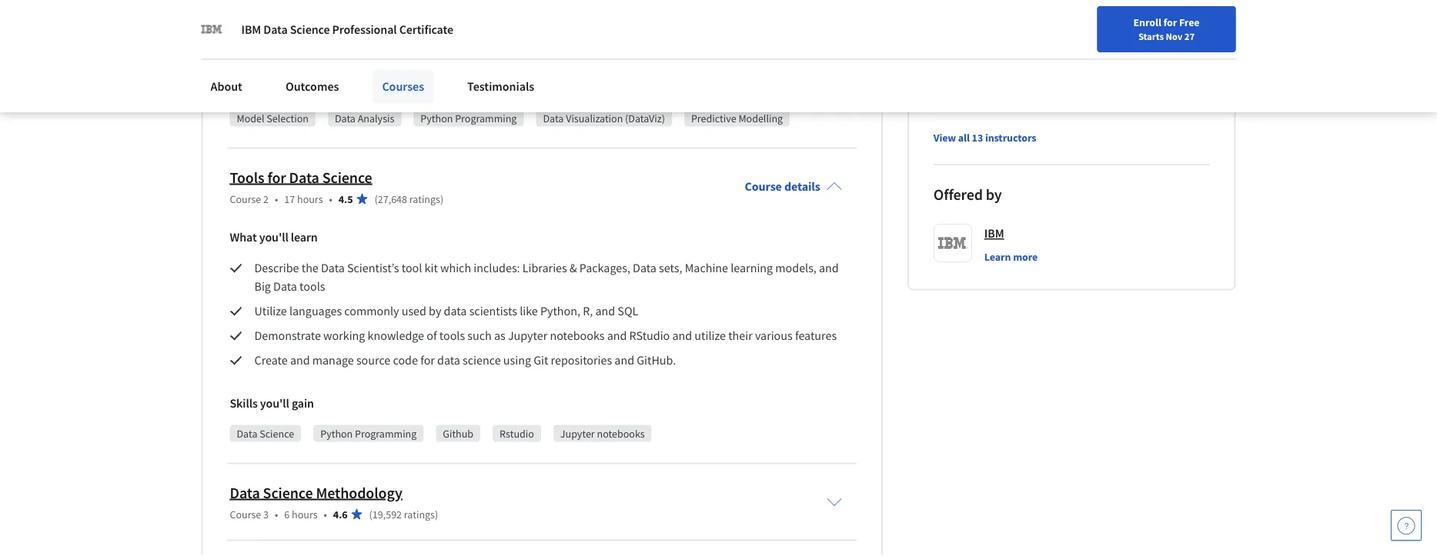 Task type: vqa. For each thing, say whether or not it's contained in the screenshot.
27,648
yes



Task type: describe. For each thing, give the bounding box(es) containing it.
ibm for ibm data science professional certificate
[[241, 22, 261, 37]]

what you'll learn
[[230, 230, 318, 245]]

( 19,592 ratings )
[[369, 508, 438, 521]]

1 vertical spatial science
[[344, 37, 382, 53]]

0 horizontal spatial jupyter
[[508, 328, 547, 344]]

create and manage source code for data science using git repositories and github.
[[254, 353, 683, 368]]

packages,
[[580, 261, 630, 276]]

science up data science methodology link at the left
[[260, 427, 294, 441]]

selection
[[267, 111, 309, 125]]

describe
[[254, 261, 299, 276]]

27
[[1184, 30, 1195, 42]]

career
[[1077, 18, 1106, 32]]

data left sets, at the top
[[633, 261, 657, 276]]

and left utilize
[[672, 328, 692, 344]]

libraries
[[522, 261, 567, 276]]

explain
[[254, 37, 292, 53]]

demand
[[516, 37, 559, 53]]

tool
[[402, 261, 422, 276]]

such
[[467, 328, 492, 344]]

ibm for ibm
[[984, 226, 1004, 241]]

model
[[237, 111, 264, 125]]

python,
[[540, 304, 580, 319]]

about link
[[201, 69, 252, 103]]

learn
[[984, 250, 1011, 264]]

2 horizontal spatial the
[[592, 37, 609, 53]]

course for tools for data science
[[230, 192, 261, 206]]

most
[[474, 37, 500, 53]]

2 horizontal spatial by
[[986, 185, 1002, 204]]

used
[[402, 304, 426, 319]]

outcomes
[[285, 79, 339, 94]]

kit
[[425, 261, 438, 276]]

find your new career
[[1010, 18, 1106, 32]]

and left github.
[[615, 353, 634, 368]]

visualization
[[566, 111, 623, 125]]

considered
[[395, 37, 452, 53]]

data right used
[[444, 304, 467, 319]]

predictive
[[691, 111, 736, 125]]

enroll for free starts nov 27
[[1133, 15, 1200, 42]]

starting
[[743, 13, 783, 28]]

( for tools for data science
[[374, 192, 378, 206]]

skills you'll gain for science
[[230, 396, 314, 411]]

nov
[[1166, 30, 1183, 42]]

19,592
[[372, 508, 402, 521]]

1 horizontal spatial the
[[454, 37, 471, 53]]

27,648
[[378, 192, 407, 206]]

r,
[[583, 304, 593, 319]]

1 vertical spatial programming
[[355, 427, 417, 441]]

professional
[[332, 22, 397, 37]]

git
[[534, 353, 548, 368]]

• left 4.5
[[329, 192, 332, 206]]

languages
[[289, 304, 342, 319]]

course details
[[745, 179, 820, 194]]

) for tools for data science
[[440, 192, 444, 206]]

data left "scientist's" at the left top of the page
[[321, 261, 345, 276]]

offered
[[934, 185, 983, 204]]

0 horizontal spatial scientists
[[469, 304, 517, 319]]

13
[[972, 131, 983, 145]]

learn
[[291, 230, 318, 245]]

sets,
[[659, 261, 682, 276]]

code
[[393, 353, 418, 368]]

skills you'll gain for selection
[[230, 80, 314, 96]]

just
[[722, 13, 741, 28]]

2 vertical spatial science
[[463, 353, 501, 368]]

science up 4.5
[[322, 168, 372, 187]]

1 horizontal spatial python
[[421, 111, 453, 125]]

data down ibm data science professional certificate
[[318, 37, 341, 53]]

data left visualization
[[543, 111, 564, 125]]

who
[[679, 13, 701, 28]]

enroll
[[1133, 15, 1161, 29]]

0 horizontal spatial python programming
[[320, 427, 417, 441]]

data down describe
[[273, 279, 297, 294]]

data up course 3 • 6 hours •
[[230, 483, 260, 503]]

utilize languages commonly used by data scientists like python, r, and sql
[[254, 304, 646, 319]]

repositories
[[551, 353, 612, 368]]

4.6
[[333, 508, 348, 521]]

why
[[294, 37, 316, 53]]

data science methodology link
[[230, 483, 402, 503]]

learn more button
[[984, 249, 1038, 264]]

summarize  advice given by seasoned data science professionals to data scientists who are just starting out.
[[254, 13, 806, 28]]

all
[[958, 131, 970, 145]]

data down create
[[237, 427, 257, 441]]

4.5
[[339, 192, 353, 206]]

learners
[[1084, 24, 1121, 38]]

1 horizontal spatial programming
[[455, 111, 517, 125]]

century.
[[636, 37, 678, 53]]

show notifications image
[[1229, 19, 1248, 38]]

testimonials link
[[458, 69, 544, 103]]

0 vertical spatial python programming
[[421, 111, 517, 125]]

which
[[440, 261, 471, 276]]

find
[[1010, 18, 1030, 32]]

new
[[1054, 18, 1075, 32]]

tools for data science link
[[230, 168, 372, 187]]

• right 2
[[275, 192, 278, 206]]

data analysis
[[335, 111, 394, 125]]

github
[[443, 427, 473, 441]]

and right r,
[[595, 304, 615, 319]]

tools
[[230, 168, 264, 187]]

in-
[[502, 37, 516, 53]]

skills for data science
[[230, 396, 258, 411]]

certificate
[[399, 22, 453, 37]]

demonstrate
[[254, 328, 321, 344]]

&
[[570, 261, 577, 276]]

( 27,648 ratings )
[[374, 192, 444, 206]]

science up 6 at the left of page
[[263, 483, 313, 503]]

you'll for selection
[[260, 80, 289, 96]]

includes:
[[474, 261, 520, 276]]

joseph
[[981, 61, 1019, 76]]

sql
[[618, 304, 638, 319]]

0 horizontal spatial by
[[386, 13, 399, 28]]

english button
[[1114, 0, 1207, 50]]

modelling
[[738, 111, 783, 125]]

course 2 • 17 hours •
[[230, 192, 332, 206]]

data right the code at the left
[[437, 353, 460, 368]]

manage
[[312, 353, 354, 368]]

for for data
[[267, 168, 286, 187]]

0 horizontal spatial python
[[320, 427, 353, 441]]

santarcangelo
[[1021, 61, 1097, 76]]

big
[[254, 279, 271, 294]]

rstudio
[[629, 328, 670, 344]]

your
[[1032, 18, 1052, 32]]



Task type: locate. For each thing, give the bounding box(es) containing it.
0 horizontal spatial (
[[369, 508, 372, 521]]

2 vertical spatial for
[[420, 353, 435, 368]]

their
[[728, 328, 753, 344]]

1 vertical spatial by
[[986, 185, 1002, 204]]

professionals
[[519, 13, 587, 28]]

as
[[494, 328, 505, 344]]

to
[[590, 13, 600, 28]]

0 vertical spatial )
[[440, 192, 444, 206]]

skills you'll gain up model selection
[[230, 80, 314, 96]]

for for free
[[1163, 15, 1177, 29]]

tools right of
[[439, 328, 465, 344]]

ratings for data science methodology
[[404, 508, 435, 521]]

like
[[520, 304, 538, 319]]

python programming
[[421, 111, 517, 125], [320, 427, 417, 441]]

python down "courses" in the left top of the page
[[421, 111, 453, 125]]

1 vertical spatial ibm
[[984, 226, 1004, 241]]

utilize
[[254, 304, 287, 319]]

view
[[934, 131, 956, 145]]

gain up "selection"
[[292, 80, 314, 96]]

1 vertical spatial gain
[[292, 396, 314, 411]]

models,
[[775, 261, 817, 276]]

and right "models,"
[[819, 261, 839, 276]]

skills for model selection
[[230, 80, 258, 96]]

using
[[503, 353, 531, 368]]

1 vertical spatial python
[[320, 427, 353, 441]]

python up data science methodology
[[320, 427, 353, 441]]

0 vertical spatial programming
[[455, 111, 517, 125]]

the left most
[[454, 37, 471, 53]]

utilize
[[695, 328, 726, 344]]

2 vertical spatial by
[[429, 304, 441, 319]]

( down methodology
[[369, 508, 372, 521]]

data up explain
[[263, 22, 288, 37]]

ibm up learn
[[984, 226, 1004, 241]]

ibm data science professional certificate
[[241, 22, 453, 37]]

and inside the describe the data scientist's tool kit which includes: libraries & packages, data sets, machine learning models, and big data tools
[[819, 261, 839, 276]]

for up course 2 • 17 hours • at left top
[[267, 168, 286, 187]]

course
[[745, 179, 782, 194], [230, 192, 261, 206], [230, 508, 261, 521]]

jupyter notebooks
[[560, 427, 645, 441]]

course left 3
[[230, 508, 261, 521]]

0 horizontal spatial the
[[302, 261, 319, 276]]

science
[[478, 13, 516, 28], [344, 37, 382, 53], [463, 353, 501, 368]]

science up most
[[478, 13, 516, 28]]

english
[[1142, 17, 1179, 33]]

in
[[580, 37, 590, 53]]

jupyter down like at the left of the page
[[508, 328, 547, 344]]

data up the explain why data science is considered the most in-demand job in the 21st century.
[[453, 13, 475, 28]]

skills you'll gain
[[230, 80, 314, 96], [230, 396, 314, 411]]

analysis
[[358, 111, 394, 125]]

offered by
[[934, 185, 1002, 204]]

and down sql
[[607, 328, 627, 344]]

0 vertical spatial you'll
[[260, 80, 289, 96]]

you'll up model selection
[[260, 80, 289, 96]]

gain for model selection
[[292, 80, 314, 96]]

2 skills you'll gain from the top
[[230, 396, 314, 411]]

3
[[263, 508, 269, 521]]

scientists up century.
[[628, 13, 676, 28]]

1 vertical spatial for
[[267, 168, 286, 187]]

course inside course details dropdown button
[[745, 179, 782, 194]]

courses link
[[373, 69, 433, 103]]

1 vertical spatial you'll
[[259, 230, 288, 245]]

None search field
[[219, 10, 589, 40]]

more
[[1013, 250, 1038, 264]]

0 vertical spatial skills you'll gain
[[230, 80, 314, 96]]

1 skills you'll gain from the top
[[230, 80, 314, 96]]

2 vertical spatial you'll
[[260, 396, 289, 411]]

details
[[784, 179, 820, 194]]

ratings right 27,648
[[409, 192, 440, 206]]

given
[[356, 13, 384, 28]]

ratings right 19,592
[[404, 508, 435, 521]]

0 vertical spatial scientists
[[628, 13, 676, 28]]

hours right 6 at the left of page
[[292, 508, 318, 521]]

hours for data
[[297, 192, 323, 206]]

) for data science methodology
[[435, 508, 438, 521]]

course for data science methodology
[[230, 508, 261, 521]]

data up 17
[[289, 168, 319, 187]]

course 3 • 6 hours •
[[230, 508, 327, 521]]

out.
[[785, 13, 806, 28]]

advice
[[320, 13, 354, 28]]

various
[[755, 328, 793, 344]]

skills you'll gain up data science at the left
[[230, 396, 314, 411]]

) right 27,648
[[440, 192, 444, 206]]

courses
[[382, 79, 424, 94]]

seasoned
[[401, 13, 450, 28]]

the right in
[[592, 37, 609, 53]]

testimonials
[[467, 79, 534, 94]]

1 horizontal spatial by
[[429, 304, 441, 319]]

1 horizontal spatial (
[[374, 192, 378, 206]]

1 horizontal spatial tools
[[439, 328, 465, 344]]

by right given
[[386, 13, 399, 28]]

1 skills from the top
[[230, 80, 258, 96]]

ibm up explain
[[241, 22, 261, 37]]

1 horizontal spatial scientists
[[628, 13, 676, 28]]

you'll left 'learn'
[[259, 230, 288, 245]]

joseph santarcangelo
[[981, 61, 1097, 76]]

0 vertical spatial skills
[[230, 80, 258, 96]]

model selection
[[237, 111, 309, 125]]

1 vertical spatial scientists
[[469, 304, 517, 319]]

• left 4.6
[[324, 508, 327, 521]]

1 vertical spatial notebooks
[[597, 427, 645, 441]]

0 vertical spatial for
[[1163, 15, 1177, 29]]

) right 19,592
[[435, 508, 438, 521]]

create
[[254, 353, 288, 368]]

0 vertical spatial jupyter
[[508, 328, 547, 344]]

describe the data scientist's tool kit which includes: libraries & packages, data sets, machine learning models, and big data tools
[[254, 261, 841, 294]]

• left 6 at the left of page
[[275, 508, 278, 521]]

science down such
[[463, 353, 501, 368]]

methodology
[[316, 483, 402, 503]]

1 horizontal spatial python programming
[[421, 111, 517, 125]]

0 vertical spatial tools
[[300, 279, 325, 294]]

(dataviz)
[[625, 111, 665, 125]]

for right the code at the left
[[420, 353, 435, 368]]

•
[[275, 192, 278, 206], [329, 192, 332, 206], [275, 508, 278, 521], [324, 508, 327, 521]]

the inside the describe the data scientist's tool kit which includes: libraries & packages, data sets, machine learning models, and big data tools
[[302, 261, 319, 276]]

1 vertical spatial ratings
[[404, 508, 435, 521]]

0 horizontal spatial for
[[267, 168, 286, 187]]

hours for methodology
[[292, 508, 318, 521]]

about
[[211, 79, 242, 94]]

learning
[[731, 261, 773, 276]]

ibm
[[241, 22, 261, 37], [984, 226, 1004, 241]]

skills up data science at the left
[[230, 396, 258, 411]]

0 horizontal spatial programming
[[355, 427, 417, 441]]

you'll for science
[[260, 396, 289, 411]]

2 gain from the top
[[292, 396, 314, 411]]

jupyter right the rstudio
[[560, 427, 595, 441]]

what
[[230, 230, 257, 245]]

2 skills from the top
[[230, 396, 258, 411]]

0 horizontal spatial ibm
[[241, 22, 261, 37]]

by right used
[[429, 304, 441, 319]]

1 vertical spatial tools
[[439, 328, 465, 344]]

tools inside the describe the data scientist's tool kit which includes: libraries & packages, data sets, machine learning models, and big data tools
[[300, 279, 325, 294]]

0 vertical spatial by
[[386, 13, 399, 28]]

ratings for tools for data science
[[409, 192, 440, 206]]

ibm image
[[201, 18, 223, 40]]

0 vertical spatial science
[[478, 13, 516, 28]]

data right to
[[603, 13, 626, 28]]

you'll up data science at the left
[[260, 396, 289, 411]]

0 vertical spatial hours
[[297, 192, 323, 206]]

1 vertical spatial skills
[[230, 396, 258, 411]]

python
[[421, 111, 453, 125], [320, 427, 353, 441]]

view all 13 instructors button
[[934, 130, 1036, 145]]

programming down testimonials link
[[455, 111, 517, 125]]

0 vertical spatial gain
[[292, 80, 314, 96]]

python programming down testimonials link
[[421, 111, 517, 125]]

hours right 17
[[297, 192, 323, 206]]

github.
[[637, 353, 676, 368]]

data science methodology
[[230, 483, 402, 503]]

skills up model
[[230, 80, 258, 96]]

course left the details
[[745, 179, 782, 194]]

instructors
[[985, 131, 1036, 145]]

1 horizontal spatial ibm
[[984, 226, 1004, 241]]

17
[[284, 192, 295, 206]]

the down 'learn'
[[302, 261, 319, 276]]

programming up methodology
[[355, 427, 417, 441]]

data left analysis
[[335, 111, 356, 125]]

is
[[384, 37, 392, 53]]

( right 4.5
[[374, 192, 378, 206]]

you'll
[[260, 80, 289, 96], [259, 230, 288, 245], [260, 396, 289, 411]]

( for data science methodology
[[369, 508, 372, 521]]

1 horizontal spatial jupyter
[[560, 427, 595, 441]]

programming
[[455, 111, 517, 125], [355, 427, 417, 441]]

are
[[703, 13, 720, 28]]

gain for data science
[[292, 396, 314, 411]]

by right offered
[[986, 185, 1002, 204]]

1 gain from the top
[[292, 80, 314, 96]]

(
[[374, 192, 378, 206], [369, 508, 372, 521]]

python programming up methodology
[[320, 427, 417, 441]]

and down demonstrate
[[290, 353, 310, 368]]

rstudio
[[500, 427, 534, 441]]

outcomes link
[[276, 69, 348, 103]]

tools up languages
[[300, 279, 325, 294]]

hours
[[297, 192, 323, 206], [292, 508, 318, 521]]

predictive modelling
[[691, 111, 783, 125]]

scientists up as at the bottom of the page
[[469, 304, 517, 319]]

jupyter
[[508, 328, 547, 344], [560, 427, 595, 441]]

1 horizontal spatial )
[[440, 192, 444, 206]]

knowledge
[[368, 328, 424, 344]]

1 vertical spatial python programming
[[320, 427, 417, 441]]

1 vertical spatial jupyter
[[560, 427, 595, 441]]

0 horizontal spatial tools
[[300, 279, 325, 294]]

0 vertical spatial ibm
[[241, 22, 261, 37]]

for inside enroll for free starts nov 27
[[1163, 15, 1177, 29]]

2 horizontal spatial for
[[1163, 15, 1177, 29]]

0 vertical spatial python
[[421, 111, 453, 125]]

2
[[263, 192, 269, 206]]

help center image
[[1397, 517, 1416, 535]]

by
[[386, 13, 399, 28], [986, 185, 1002, 204], [429, 304, 441, 319]]

course left 2
[[230, 192, 261, 206]]

1 horizontal spatial for
[[420, 353, 435, 368]]

ibm link
[[984, 224, 1004, 243]]

learn more
[[984, 250, 1038, 264]]

data science
[[237, 427, 294, 441]]

gain up data science at the left
[[292, 396, 314, 411]]

1 vertical spatial )
[[435, 508, 438, 521]]

of
[[427, 328, 437, 344]]

for up nov
[[1163, 15, 1177, 29]]

1 vertical spatial (
[[369, 508, 372, 521]]

1 vertical spatial hours
[[292, 508, 318, 521]]

science down professional
[[344, 37, 382, 53]]

0 horizontal spatial )
[[435, 508, 438, 521]]

0 vertical spatial notebooks
[[550, 328, 605, 344]]

science up why in the left of the page
[[290, 22, 330, 37]]

0 vertical spatial (
[[374, 192, 378, 206]]

1 vertical spatial skills you'll gain
[[230, 396, 314, 411]]

scientist's
[[347, 261, 399, 276]]

0 vertical spatial ratings
[[409, 192, 440, 206]]



